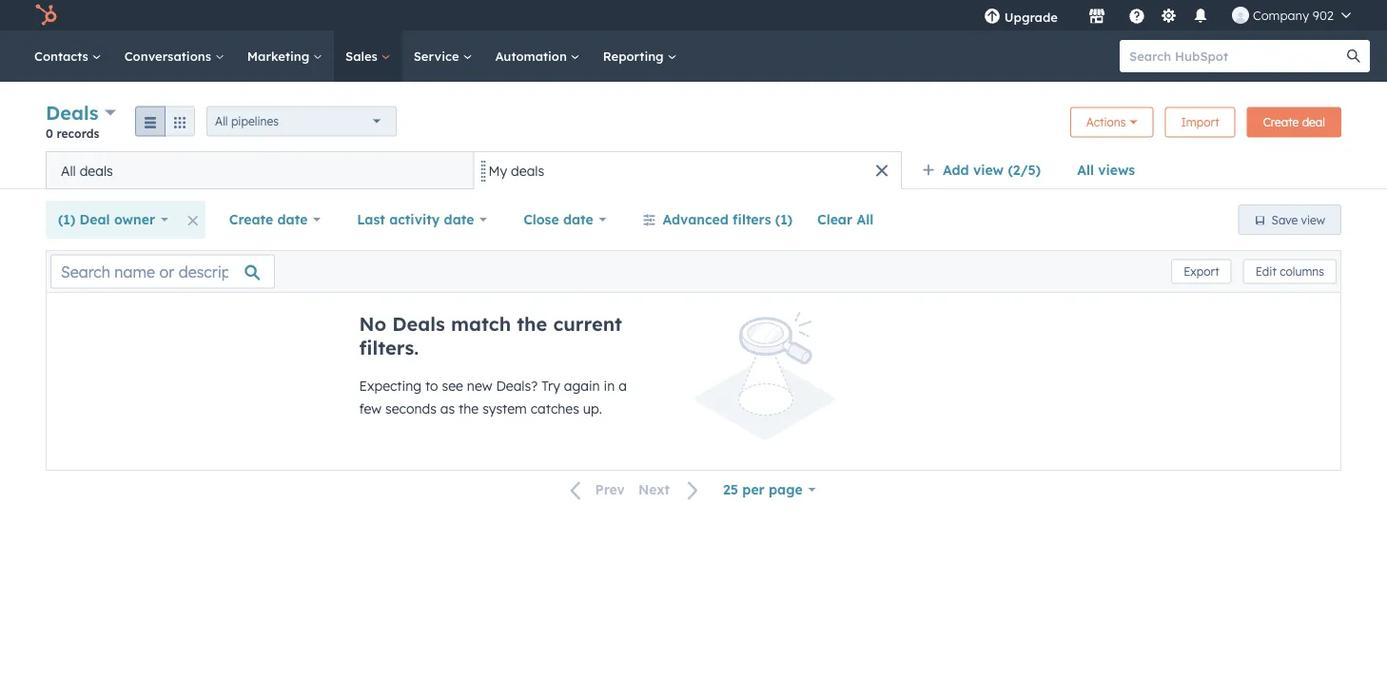 Task type: locate. For each thing, give the bounding box(es) containing it.
1 horizontal spatial deals
[[392, 312, 445, 336]]

create inside popup button
[[229, 211, 273, 228]]

actions button
[[1070, 107, 1153, 137]]

all for all views
[[1077, 162, 1094, 178]]

seconds
[[385, 401, 437, 417]]

2 (1) from the left
[[775, 211, 793, 228]]

deals inside button
[[80, 162, 113, 179]]

the right as
[[459, 401, 479, 417]]

sales link
[[334, 30, 402, 82]]

add
[[943, 162, 969, 178]]

next button
[[632, 478, 711, 503]]

see
[[442, 378, 463, 394]]

advanced filters (1) button
[[630, 201, 805, 239]]

service link
[[402, 30, 484, 82]]

clear all button
[[805, 201, 886, 239]]

help button
[[1121, 0, 1153, 30]]

deals
[[46, 101, 99, 125], [392, 312, 445, 336]]

0 vertical spatial create
[[1263, 115, 1299, 129]]

service
[[414, 48, 463, 64]]

next
[[638, 482, 670, 498]]

(1) right filters
[[775, 211, 793, 228]]

last activity date button
[[345, 201, 500, 239]]

0 horizontal spatial deals
[[80, 162, 113, 179]]

save view
[[1272, 213, 1325, 227]]

advanced
[[663, 211, 729, 228]]

0 horizontal spatial date
[[277, 211, 308, 228]]

company 902
[[1253, 7, 1334, 23]]

date right "close"
[[563, 211, 593, 228]]

all for all deals
[[61, 162, 76, 179]]

the right match
[[517, 312, 547, 336]]

edit columns
[[1255, 264, 1324, 279]]

0 vertical spatial deals
[[46, 101, 99, 125]]

all pipelines
[[215, 114, 279, 128]]

deals up 0 records
[[46, 101, 99, 125]]

deals inside no deals match the current filters.
[[392, 312, 445, 336]]

in
[[604, 378, 615, 394]]

1 vertical spatial deals
[[392, 312, 445, 336]]

0 horizontal spatial the
[[459, 401, 479, 417]]

(2/5)
[[1008, 162, 1041, 178]]

as
[[440, 401, 455, 417]]

(1) left deal
[[58, 211, 75, 228]]

settings link
[[1157, 5, 1180, 25]]

all inside button
[[61, 162, 76, 179]]

all down 0 records
[[61, 162, 76, 179]]

1 deals from the left
[[80, 162, 113, 179]]

hubspot image
[[34, 4, 57, 27]]

(1)
[[58, 211, 75, 228], [775, 211, 793, 228]]

view right save
[[1301, 213, 1325, 227]]

0 vertical spatial view
[[973, 162, 1004, 178]]

all
[[215, 114, 228, 128], [1077, 162, 1094, 178], [61, 162, 76, 179], [857, 211, 873, 228]]

1 horizontal spatial (1)
[[775, 211, 793, 228]]

902
[[1313, 7, 1334, 23]]

0 horizontal spatial deals
[[46, 101, 99, 125]]

create down all deals button
[[229, 211, 273, 228]]

create deal
[[1263, 115, 1325, 129]]

1 horizontal spatial create
[[1263, 115, 1299, 129]]

1 vertical spatial create
[[229, 211, 273, 228]]

date for create date
[[277, 211, 308, 228]]

all deals
[[61, 162, 113, 179]]

0 vertical spatial the
[[517, 312, 547, 336]]

close date
[[523, 211, 593, 228]]

create left the deal
[[1263, 115, 1299, 129]]

create for create deal
[[1263, 115, 1299, 129]]

date down all deals button
[[277, 211, 308, 228]]

advanced filters (1)
[[663, 211, 793, 228]]

catches
[[531, 401, 579, 417]]

create date
[[229, 211, 308, 228]]

0 horizontal spatial create
[[229, 211, 273, 228]]

mateo roberts image
[[1232, 7, 1249, 24]]

upgrade
[[1004, 9, 1058, 25]]

add view (2/5) button
[[909, 151, 1065, 189]]

no deals match the current filters.
[[359, 312, 622, 360]]

reporting link
[[591, 30, 688, 82]]

create inside button
[[1263, 115, 1299, 129]]

deals right the no
[[392, 312, 445, 336]]

1 vertical spatial the
[[459, 401, 479, 417]]

0 horizontal spatial (1)
[[58, 211, 75, 228]]

marketing
[[247, 48, 313, 64]]

all inside popup button
[[215, 114, 228, 128]]

export button
[[1171, 259, 1232, 284]]

deals for my deals
[[511, 162, 544, 179]]

deals for all deals
[[80, 162, 113, 179]]

help image
[[1128, 9, 1145, 26]]

group
[[135, 106, 195, 137]]

date
[[277, 211, 308, 228], [444, 211, 474, 228], [563, 211, 593, 228]]

1 horizontal spatial deals
[[511, 162, 544, 179]]

prev button
[[559, 478, 632, 503]]

(1) inside advanced filters (1) button
[[775, 211, 793, 228]]

3 date from the left
[[563, 211, 593, 228]]

import button
[[1165, 107, 1235, 137]]

view inside button
[[1301, 213, 1325, 227]]

the inside expecting to see new deals? try again in a few seconds as the system catches up.
[[459, 401, 479, 417]]

2 deals from the left
[[511, 162, 544, 179]]

25 per page button
[[711, 471, 828, 509]]

1 horizontal spatial the
[[517, 312, 547, 336]]

company 902 button
[[1220, 0, 1362, 30]]

all right clear
[[857, 211, 873, 228]]

date for close date
[[563, 211, 593, 228]]

deals right my
[[511, 162, 544, 179]]

reporting
[[603, 48, 667, 64]]

0 horizontal spatial view
[[973, 162, 1004, 178]]

marketplaces image
[[1088, 9, 1105, 26]]

no
[[359, 312, 386, 336]]

deals
[[80, 162, 113, 179], [511, 162, 544, 179]]

expecting to see new deals? try again in a few seconds as the system catches up.
[[359, 378, 627, 417]]

to
[[425, 378, 438, 394]]

view
[[973, 162, 1004, 178], [1301, 213, 1325, 227]]

close date button
[[511, 201, 619, 239]]

all left views
[[1077, 162, 1094, 178]]

deals?
[[496, 378, 538, 394]]

(1) deal owner button
[[46, 201, 181, 239]]

all inside "button"
[[857, 211, 873, 228]]

clear all
[[817, 211, 873, 228]]

create for create date
[[229, 211, 273, 228]]

deals down the records
[[80, 162, 113, 179]]

the
[[517, 312, 547, 336], [459, 401, 479, 417]]

1 date from the left
[[277, 211, 308, 228]]

close
[[523, 211, 559, 228]]

last
[[357, 211, 385, 228]]

settings image
[[1160, 8, 1177, 25]]

create date button
[[217, 201, 333, 239]]

deals inside button
[[511, 162, 544, 179]]

page
[[769, 481, 803, 498]]

2 horizontal spatial date
[[563, 211, 593, 228]]

view inside popup button
[[973, 162, 1004, 178]]

a
[[619, 378, 627, 394]]

date right the 'activity'
[[444, 211, 474, 228]]

1 (1) from the left
[[58, 211, 75, 228]]

new
[[467, 378, 492, 394]]

1 horizontal spatial date
[[444, 211, 474, 228]]

automation link
[[484, 30, 591, 82]]

view right add
[[973, 162, 1004, 178]]

current
[[553, 312, 622, 336]]

create
[[1263, 115, 1299, 129], [229, 211, 273, 228]]

menu
[[970, 0, 1364, 30]]

all left pipelines
[[215, 114, 228, 128]]

1 vertical spatial view
[[1301, 213, 1325, 227]]

search button
[[1338, 40, 1370, 72]]

1 horizontal spatial view
[[1301, 213, 1325, 227]]

search image
[[1347, 49, 1360, 63]]

sales
[[345, 48, 381, 64]]



Task type: describe. For each thing, give the bounding box(es) containing it.
records
[[57, 126, 99, 140]]

contacts
[[34, 48, 92, 64]]

actions
[[1086, 115, 1126, 129]]

try
[[541, 378, 560, 394]]

conversations
[[124, 48, 215, 64]]

again
[[564, 378, 600, 394]]

deal
[[80, 211, 110, 228]]

notifications button
[[1184, 0, 1217, 30]]

deal
[[1302, 115, 1325, 129]]

upgrade image
[[983, 9, 1001, 26]]

group inside deals banner
[[135, 106, 195, 137]]

menu containing company 902
[[970, 0, 1364, 30]]

up.
[[583, 401, 602, 417]]

deals button
[[46, 99, 116, 127]]

my deals
[[488, 162, 544, 179]]

add view (2/5)
[[943, 162, 1041, 178]]

my deals button
[[474, 151, 902, 189]]

0
[[46, 126, 53, 140]]

the inside no deals match the current filters.
[[517, 312, 547, 336]]

export
[[1184, 264, 1219, 279]]

0 records
[[46, 126, 99, 140]]

my
[[488, 162, 507, 179]]

system
[[482, 401, 527, 417]]

marketplaces button
[[1077, 0, 1117, 30]]

deals banner
[[46, 99, 1341, 151]]

last activity date
[[357, 211, 474, 228]]

create deal button
[[1247, 107, 1341, 137]]

all for all pipelines
[[215, 114, 228, 128]]

save
[[1272, 213, 1298, 227]]

view for save
[[1301, 213, 1325, 227]]

pipelines
[[231, 114, 279, 128]]

Search name or description search field
[[50, 254, 275, 289]]

few
[[359, 401, 382, 417]]

company
[[1253, 7, 1309, 23]]

(1) deal owner
[[58, 211, 155, 228]]

owner
[[114, 211, 155, 228]]

columns
[[1280, 264, 1324, 279]]

views
[[1098, 162, 1135, 178]]

contacts link
[[23, 30, 113, 82]]

marketing link
[[236, 30, 334, 82]]

2 date from the left
[[444, 211, 474, 228]]

filters
[[733, 211, 771, 228]]

per
[[742, 481, 765, 498]]

edit
[[1255, 264, 1277, 279]]

all deals button
[[46, 151, 474, 189]]

save view button
[[1238, 205, 1341, 235]]

filters.
[[359, 336, 419, 360]]

all views
[[1077, 162, 1135, 178]]

conversations link
[[113, 30, 236, 82]]

all pipelines button
[[206, 106, 397, 137]]

25
[[723, 481, 738, 498]]

hubspot link
[[23, 4, 71, 27]]

Search HubSpot search field
[[1120, 40, 1353, 72]]

all views link
[[1065, 151, 1148, 189]]

view for add
[[973, 162, 1004, 178]]

automation
[[495, 48, 571, 64]]

edit columns button
[[1243, 259, 1337, 284]]

notifications image
[[1192, 9, 1209, 26]]

pagination navigation
[[559, 477, 711, 503]]

clear
[[817, 211, 852, 228]]

activity
[[389, 211, 440, 228]]

deals inside popup button
[[46, 101, 99, 125]]

(1) inside (1) deal owner popup button
[[58, 211, 75, 228]]

prev
[[595, 482, 625, 498]]

25 per page
[[723, 481, 803, 498]]

import
[[1181, 115, 1219, 129]]

match
[[451, 312, 511, 336]]



Task type: vqa. For each thing, say whether or not it's contained in the screenshot.
"All" within All pipelines popup button
yes



